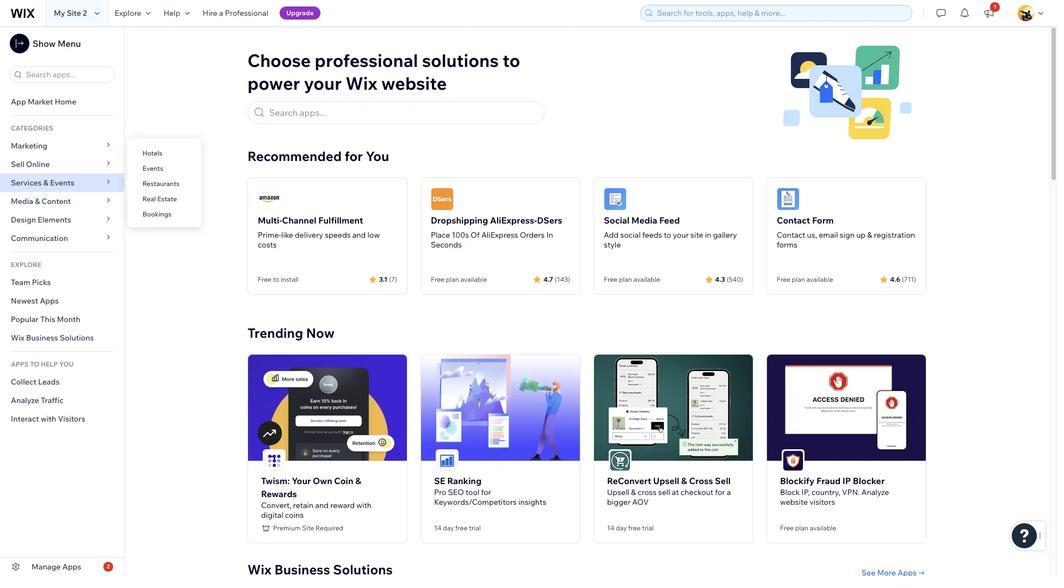 Task type: describe. For each thing, give the bounding box(es) containing it.
design elements link
[[0, 211, 124, 229]]

categories
[[11, 124, 53, 132]]

to inside social media feed add social feeds to your site in gallery style
[[664, 230, 672, 240]]

trial for ranking
[[469, 524, 481, 532]]

orders
[[520, 230, 545, 240]]

prime-
[[258, 230, 281, 240]]

interact
[[11, 414, 39, 424]]

elements
[[38, 215, 71, 225]]

aov
[[633, 497, 649, 507]]

& down reconvert at the bottom right of page
[[631, 488, 636, 497]]

tool
[[466, 488, 480, 497]]

& up media & content
[[43, 178, 48, 188]]

multi-channel fulfillment prime-like delivery speeds and low costs
[[258, 215, 380, 250]]

app
[[11, 97, 26, 107]]

help
[[164, 8, 181, 18]]

1 vertical spatial search apps... field
[[266, 102, 539, 124]]

seo
[[448, 488, 464, 497]]

free plan available for social
[[604, 275, 661, 284]]

100s
[[452, 230, 469, 240]]

show
[[33, 38, 56, 49]]

available down visitors
[[810, 524, 837, 532]]

twism: your own coin & rewards poster image
[[248, 355, 407, 461]]

solutions
[[422, 50, 499, 71]]

add
[[604, 230, 619, 240]]

4.6
[[891, 275, 901, 283]]

show menu button
[[10, 34, 81, 53]]

you
[[366, 148, 389, 164]]

1 horizontal spatial upsell
[[654, 476, 680, 486]]

14 day free trial for reconvert
[[608, 524, 654, 532]]

media & content
[[11, 197, 71, 206]]

us,
[[808, 230, 818, 240]]

0 vertical spatial a
[[219, 8, 223, 18]]

reconvert
[[608, 476, 652, 486]]

of
[[471, 230, 480, 240]]

& left content
[[35, 197, 40, 206]]

install
[[281, 275, 299, 284]]

sign
[[840, 230, 855, 240]]

wix business solutions
[[11, 333, 94, 343]]

hotels
[[143, 149, 163, 157]]

explore
[[11, 261, 41, 269]]

& inside contact form contact us, email sign up & registration forms
[[868, 230, 873, 240]]

free for multi-channel fulfillment
[[258, 275, 272, 284]]

marketing link
[[0, 137, 124, 155]]

ip
[[843, 476, 852, 486]]

site for my
[[67, 8, 81, 18]]

app market home
[[11, 97, 76, 107]]

with inside sidebar element
[[41, 414, 56, 424]]

wix inside choose professional solutions to power your wix website
[[346, 72, 378, 94]]

hire a professional
[[203, 8, 269, 18]]

this
[[40, 315, 55, 324]]

day for se
[[443, 524, 454, 532]]

apps for manage apps
[[62, 562, 81, 572]]

2 inside sidebar element
[[107, 563, 110, 571]]

fraud
[[817, 476, 841, 486]]

solutions
[[60, 333, 94, 343]]

free for contact form
[[777, 275, 791, 284]]

se ranking poster image
[[421, 355, 580, 461]]

explore
[[115, 8, 141, 18]]

collect leads
[[11, 377, 60, 387]]

like
[[281, 230, 293, 240]]

month
[[57, 315, 80, 324]]

rewards
[[261, 489, 297, 500]]

day for reconvert
[[616, 524, 627, 532]]

blockify fraud ip blocker poster image
[[768, 355, 927, 461]]

low
[[368, 230, 380, 240]]

media & content link
[[0, 192, 124, 211]]

plan for contact
[[792, 275, 806, 284]]

blockify fraud ip blocker block ip, country, vpn. analyze website visitors
[[781, 476, 890, 507]]

4.6 (711)
[[891, 275, 917, 283]]

my
[[54, 8, 65, 18]]

bookings link
[[127, 205, 201, 224]]

dropshipping
[[431, 215, 488, 226]]

contact form contact us, email sign up & registration forms
[[777, 215, 916, 250]]

newest apps
[[11, 296, 59, 306]]

home
[[55, 97, 76, 107]]

checkout
[[681, 488, 714, 497]]

cross
[[690, 476, 714, 486]]

bigger
[[608, 497, 631, 507]]

media inside social media feed add social feeds to your site in gallery style
[[632, 215, 658, 226]]

hire
[[203, 8, 218, 18]]

website inside blockify fraud ip blocker block ip, country, vpn. analyze website visitors
[[781, 497, 808, 507]]

sell inside sidebar element
[[11, 160, 24, 169]]

blockify
[[781, 476, 815, 486]]

registration
[[875, 230, 916, 240]]

reconvert upsell & cross sell icon image
[[610, 451, 631, 471]]

ip,
[[802, 488, 811, 497]]

& inside twism: your own coin & rewards convert, retain and reward with digital coins
[[356, 476, 361, 486]]

analyze inside blockify fraud ip blocker block ip, country, vpn. analyze website visitors
[[862, 488, 890, 497]]

in
[[705, 230, 712, 240]]

popular this month
[[11, 315, 80, 324]]

free plan available down visitors
[[781, 524, 837, 532]]

dropshipping aliexpress-dsers place 100s of aliexpress orders in seconds
[[431, 215, 563, 250]]

collect leads link
[[0, 373, 124, 391]]

seconds
[[431, 240, 462, 250]]

available for media
[[634, 275, 661, 284]]

1 vertical spatial upsell
[[608, 488, 630, 497]]

sell
[[659, 488, 671, 497]]

reward
[[331, 501, 355, 510]]

4.3 (540)
[[716, 275, 744, 283]]

collect
[[11, 377, 36, 387]]

form
[[813, 215, 834, 226]]

forms
[[777, 240, 798, 250]]

leads
[[38, 377, 60, 387]]

feeds
[[643, 230, 663, 240]]

now
[[306, 325, 335, 341]]

social media feed add social feeds to your site in gallery style
[[604, 215, 738, 250]]

and inside twism: your own coin & rewards convert, retain and reward with digital coins
[[315, 501, 329, 510]]

interact with visitors
[[11, 414, 85, 424]]

(7)
[[389, 275, 397, 283]]

up
[[857, 230, 866, 240]]

se
[[434, 476, 446, 486]]

analyze traffic link
[[0, 391, 124, 410]]

1 contact from the top
[[777, 215, 811, 226]]



Task type: vqa. For each thing, say whether or not it's contained in the screenshot.


Task type: locate. For each thing, give the bounding box(es) containing it.
0 horizontal spatial upsell
[[608, 488, 630, 497]]

4.7 (143)
[[544, 275, 571, 283]]

plan for social
[[619, 275, 632, 284]]

1 horizontal spatial analyze
[[862, 488, 890, 497]]

coins
[[285, 510, 304, 520]]

(540)
[[727, 275, 744, 283]]

1 vertical spatial 2
[[107, 563, 110, 571]]

1 horizontal spatial free
[[629, 524, 641, 532]]

website down blockify
[[781, 497, 808, 507]]

upsell
[[654, 476, 680, 486], [608, 488, 630, 497]]

0 vertical spatial and
[[353, 230, 366, 240]]

available down seconds
[[461, 275, 487, 284]]

0 horizontal spatial your
[[304, 72, 342, 94]]

0 horizontal spatial with
[[41, 414, 56, 424]]

0 horizontal spatial sell
[[11, 160, 24, 169]]

0 horizontal spatial 14 day free trial
[[434, 524, 481, 532]]

1 horizontal spatial apps
[[62, 562, 81, 572]]

business
[[26, 333, 58, 343]]

blockify fraud ip blocker icon image
[[783, 451, 804, 471]]

1 vertical spatial apps
[[62, 562, 81, 572]]

apps right manage
[[62, 562, 81, 572]]

0 vertical spatial events
[[143, 164, 163, 173]]

1 vertical spatial sell
[[715, 476, 731, 486]]

analyze
[[11, 396, 39, 406], [862, 488, 890, 497]]

communication
[[11, 234, 70, 243]]

1 vertical spatial with
[[357, 501, 372, 510]]

free down forms
[[777, 275, 791, 284]]

events inside sidebar element
[[50, 178, 74, 188]]

in
[[547, 230, 553, 240]]

choose professional solutions to power your wix website
[[248, 50, 521, 94]]

1 14 from the left
[[434, 524, 442, 532]]

plan down style
[[619, 275, 632, 284]]

a right checkout
[[727, 488, 731, 497]]

to
[[30, 360, 39, 369]]

upsell up sell
[[654, 476, 680, 486]]

day down bigger
[[616, 524, 627, 532]]

2 vertical spatial to
[[273, 275, 279, 284]]

available for aliexpress-
[[461, 275, 487, 284]]

your
[[304, 72, 342, 94], [673, 230, 689, 240]]

free for se
[[456, 524, 468, 532]]

1 vertical spatial contact
[[777, 230, 806, 240]]

contact down contact form logo
[[777, 215, 811, 226]]

14 for se
[[434, 524, 442, 532]]

wix down popular
[[11, 333, 24, 343]]

your left site
[[673, 230, 689, 240]]

trial down the keywords/competitors on the left bottom
[[469, 524, 481, 532]]

digital
[[261, 510, 284, 520]]

0 horizontal spatial apps
[[40, 296, 59, 306]]

traffic
[[41, 396, 64, 406]]

0 horizontal spatial analyze
[[11, 396, 39, 406]]

1 horizontal spatial 2
[[107, 563, 110, 571]]

services & events
[[11, 178, 74, 188]]

2
[[83, 8, 87, 18], [107, 563, 110, 571]]

block
[[781, 488, 800, 497]]

1 vertical spatial events
[[50, 178, 74, 188]]

speeds
[[325, 230, 351, 240]]

1 horizontal spatial day
[[616, 524, 627, 532]]

0 vertical spatial contact
[[777, 215, 811, 226]]

fulfillment
[[319, 215, 363, 226]]

0 vertical spatial your
[[304, 72, 342, 94]]

media up design
[[11, 197, 33, 206]]

at
[[672, 488, 679, 497]]

your
[[292, 476, 311, 486]]

apps
[[11, 360, 29, 369]]

plan down forms
[[792, 275, 806, 284]]

0 horizontal spatial wix
[[11, 333, 24, 343]]

dropshipping aliexpress-dsers logo image
[[431, 188, 454, 211]]

sidebar element
[[0, 26, 125, 576]]

insights
[[519, 497, 547, 507]]

your right 'power'
[[304, 72, 342, 94]]

recommended for you
[[248, 148, 389, 164]]

1 horizontal spatial wix
[[346, 72, 378, 94]]

wix business solutions link
[[0, 329, 124, 347]]

& left cross
[[682, 476, 688, 486]]

free plan available down style
[[604, 275, 661, 284]]

0 vertical spatial analyze
[[11, 396, 39, 406]]

14 down pro at the left
[[434, 524, 442, 532]]

2 free from the left
[[629, 524, 641, 532]]

1 vertical spatial to
[[664, 230, 672, 240]]

1 horizontal spatial and
[[353, 230, 366, 240]]

trial for upsell
[[642, 524, 654, 532]]

Search for tools, apps, help & more... field
[[654, 5, 909, 21]]

a inside reconvert upsell & cross sell upsell & cross sell at checkout for a bigger aov
[[727, 488, 731, 497]]

real estate
[[143, 195, 177, 203]]

apps up this
[[40, 296, 59, 306]]

market
[[28, 97, 53, 107]]

sell online
[[11, 160, 50, 169]]

team picks
[[11, 278, 51, 287]]

manage
[[32, 562, 61, 572]]

and inside "multi-channel fulfillment prime-like delivery speeds and low costs"
[[353, 230, 366, 240]]

plan down seconds
[[446, 275, 459, 284]]

to left install
[[273, 275, 279, 284]]

your inside choose professional solutions to power your wix website
[[304, 72, 342, 94]]

1 horizontal spatial to
[[503, 50, 521, 71]]

retain
[[293, 501, 314, 510]]

sell left online
[[11, 160, 24, 169]]

0 horizontal spatial website
[[382, 72, 447, 94]]

0 vertical spatial to
[[503, 50, 521, 71]]

2 day from the left
[[616, 524, 627, 532]]

free for reconvert
[[629, 524, 641, 532]]

gallery
[[714, 230, 738, 240]]

2 right manage apps
[[107, 563, 110, 571]]

you
[[59, 360, 74, 369]]

free down the aov
[[629, 524, 641, 532]]

0 horizontal spatial and
[[315, 501, 329, 510]]

0 vertical spatial with
[[41, 414, 56, 424]]

available
[[461, 275, 487, 284], [634, 275, 661, 284], [807, 275, 834, 284], [810, 524, 837, 532]]

&
[[43, 178, 48, 188], [35, 197, 40, 206], [868, 230, 873, 240], [356, 476, 361, 486], [682, 476, 688, 486], [631, 488, 636, 497]]

1 horizontal spatial with
[[357, 501, 372, 510]]

2 contact from the top
[[777, 230, 806, 240]]

1 vertical spatial website
[[781, 497, 808, 507]]

and right retain
[[315, 501, 329, 510]]

costs
[[258, 240, 277, 250]]

with
[[41, 414, 56, 424], [357, 501, 372, 510]]

aliexpress
[[482, 230, 519, 240]]

premium
[[273, 524, 301, 532]]

pro
[[434, 488, 447, 497]]

free plan available for dropshipping
[[431, 275, 487, 284]]

for left the you
[[345, 148, 363, 164]]

0 vertical spatial upsell
[[654, 476, 680, 486]]

trial down the aov
[[642, 524, 654, 532]]

& right coin
[[356, 476, 361, 486]]

team
[[11, 278, 30, 287]]

free for dropshipping aliexpress-dsers
[[431, 275, 445, 284]]

0 horizontal spatial 2
[[83, 8, 87, 18]]

events down hotels at the top of page
[[143, 164, 163, 173]]

free
[[456, 524, 468, 532], [629, 524, 641, 532]]

0 horizontal spatial to
[[273, 275, 279, 284]]

14 down bigger
[[608, 524, 615, 532]]

plan for dropshipping
[[446, 275, 459, 284]]

2 horizontal spatial for
[[716, 488, 726, 497]]

to inside choose professional solutions to power your wix website
[[503, 50, 521, 71]]

1 vertical spatial your
[[673, 230, 689, 240]]

media up feeds
[[632, 215, 658, 226]]

interact with visitors link
[[0, 410, 124, 428]]

1 horizontal spatial site
[[302, 524, 314, 532]]

2 right my
[[83, 8, 87, 18]]

free down style
[[604, 275, 618, 284]]

1 day from the left
[[443, 524, 454, 532]]

0 horizontal spatial media
[[11, 197, 33, 206]]

1 vertical spatial a
[[727, 488, 731, 497]]

free down the keywords/competitors on the left bottom
[[456, 524, 468, 532]]

0 vertical spatial 2
[[83, 8, 87, 18]]

own
[[313, 476, 332, 486]]

convert,
[[261, 501, 292, 510]]

1 horizontal spatial 14 day free trial
[[608, 524, 654, 532]]

0 horizontal spatial search apps... field
[[23, 67, 111, 82]]

media inside media & content link
[[11, 197, 33, 206]]

aliexpress-
[[490, 215, 537, 226]]

with inside twism: your own coin & rewards convert, retain and reward with digital coins
[[357, 501, 372, 510]]

search apps... field down choose professional solutions to power your wix website
[[266, 102, 539, 124]]

newest apps link
[[0, 292, 124, 310]]

popular this month link
[[0, 310, 124, 329]]

free
[[258, 275, 272, 284], [431, 275, 445, 284], [604, 275, 618, 284], [777, 275, 791, 284], [781, 524, 794, 532]]

1 14 day free trial from the left
[[434, 524, 481, 532]]

for inside reconvert upsell & cross sell upsell & cross sell at checkout for a bigger aov
[[716, 488, 726, 497]]

upsell down reconvert at the bottom right of page
[[608, 488, 630, 497]]

2 horizontal spatial to
[[664, 230, 672, 240]]

free down seconds
[[431, 275, 445, 284]]

1 horizontal spatial events
[[143, 164, 163, 173]]

place
[[431, 230, 450, 240]]

website down solutions
[[382, 72, 447, 94]]

app market home link
[[0, 93, 124, 111]]

wix down professional
[[346, 72, 378, 94]]

1 free from the left
[[456, 524, 468, 532]]

1 horizontal spatial search apps... field
[[266, 102, 539, 124]]

analyze traffic
[[11, 396, 64, 406]]

search apps... field up the "home"
[[23, 67, 111, 82]]

free left install
[[258, 275, 272, 284]]

multi-channel fulfillment logo image
[[258, 188, 281, 211]]

analyze up "interact"
[[11, 396, 39, 406]]

to
[[503, 50, 521, 71], [664, 230, 672, 240], [273, 275, 279, 284]]

sell inside reconvert upsell & cross sell upsell & cross sell at checkout for a bigger aov
[[715, 476, 731, 486]]

free plan available down seconds
[[431, 275, 487, 284]]

se ranking icon image
[[437, 451, 458, 471]]

1 vertical spatial site
[[302, 524, 314, 532]]

professional
[[225, 8, 269, 18]]

0 vertical spatial search apps... field
[[23, 67, 111, 82]]

0 vertical spatial media
[[11, 197, 33, 206]]

available down us,
[[807, 275, 834, 284]]

wix inside sidebar element
[[11, 333, 24, 343]]

1 horizontal spatial your
[[673, 230, 689, 240]]

0 horizontal spatial free
[[456, 524, 468, 532]]

plan down ip,
[[796, 524, 809, 532]]

2 trial from the left
[[642, 524, 654, 532]]

real
[[143, 195, 156, 203]]

site
[[691, 230, 704, 240]]

design elements
[[11, 215, 71, 225]]

to down feed
[[664, 230, 672, 240]]

0 horizontal spatial 14
[[434, 524, 442, 532]]

services & events link
[[0, 174, 124, 192]]

upgrade
[[287, 9, 314, 17]]

for right tool
[[481, 488, 492, 497]]

search apps... field inside sidebar element
[[23, 67, 111, 82]]

manage apps
[[32, 562, 81, 572]]

twism: your own coin & rewards icon image
[[264, 451, 285, 471]]

14 for reconvert
[[608, 524, 615, 532]]

analyze down the blocker
[[862, 488, 890, 497]]

to right solutions
[[503, 50, 521, 71]]

1 horizontal spatial website
[[781, 497, 808, 507]]

estate
[[157, 195, 177, 203]]

1 vertical spatial wix
[[11, 333, 24, 343]]

1 trial from the left
[[469, 524, 481, 532]]

site for premium
[[302, 524, 314, 532]]

1 vertical spatial and
[[315, 501, 329, 510]]

14 day free trial for se
[[434, 524, 481, 532]]

services
[[11, 178, 42, 188]]

ranking
[[448, 476, 482, 486]]

contact form logo image
[[777, 188, 800, 211]]

0 horizontal spatial for
[[345, 148, 363, 164]]

events
[[143, 164, 163, 173], [50, 178, 74, 188]]

1 vertical spatial media
[[632, 215, 658, 226]]

0 vertical spatial site
[[67, 8, 81, 18]]

1 horizontal spatial trial
[[642, 524, 654, 532]]

trending
[[248, 325, 303, 341]]

0 horizontal spatial trial
[[469, 524, 481, 532]]

a
[[219, 8, 223, 18], [727, 488, 731, 497]]

14 day free trial down the aov
[[608, 524, 654, 532]]

1 horizontal spatial 14
[[608, 524, 615, 532]]

4.3
[[716, 275, 726, 283]]

apps to help you
[[11, 360, 74, 369]]

apps for newest apps
[[40, 296, 59, 306]]

free for social media feed
[[604, 275, 618, 284]]

for right checkout
[[716, 488, 726, 497]]

0 vertical spatial website
[[382, 72, 447, 94]]

blocker
[[853, 476, 885, 486]]

a right hire
[[219, 8, 223, 18]]

your inside social media feed add social feeds to your site in gallery style
[[673, 230, 689, 240]]

day down seo
[[443, 524, 454, 532]]

2 14 from the left
[[608, 524, 615, 532]]

marketing
[[11, 141, 47, 151]]

free plan available for contact
[[777, 275, 834, 284]]

site right my
[[67, 8, 81, 18]]

available down feeds
[[634, 275, 661, 284]]

newest
[[11, 296, 38, 306]]

with down traffic
[[41, 414, 56, 424]]

sell right cross
[[715, 476, 731, 486]]

required
[[316, 524, 344, 532]]

available for form
[[807, 275, 834, 284]]

social media feed logo image
[[604, 188, 627, 211]]

0 horizontal spatial site
[[67, 8, 81, 18]]

site down coins
[[302, 524, 314, 532]]

plan
[[446, 275, 459, 284], [619, 275, 632, 284], [792, 275, 806, 284], [796, 524, 809, 532]]

1 horizontal spatial a
[[727, 488, 731, 497]]

0 horizontal spatial a
[[219, 8, 223, 18]]

1 vertical spatial analyze
[[862, 488, 890, 497]]

and left low
[[353, 230, 366, 240]]

0 vertical spatial sell
[[11, 160, 24, 169]]

channel
[[282, 215, 317, 226]]

(143)
[[555, 275, 571, 283]]

free plan available down forms
[[777, 275, 834, 284]]

free down block
[[781, 524, 794, 532]]

contact left us,
[[777, 230, 806, 240]]

1 horizontal spatial media
[[632, 215, 658, 226]]

0 vertical spatial apps
[[40, 296, 59, 306]]

for inside se ranking pro seo tool for keywords/competitors insights
[[481, 488, 492, 497]]

help
[[41, 360, 58, 369]]

analyze inside sidebar element
[[11, 396, 39, 406]]

reconvert upsell & cross sell poster image
[[594, 355, 753, 461]]

with right the reward
[[357, 501, 372, 510]]

0 vertical spatial wix
[[346, 72, 378, 94]]

1 horizontal spatial sell
[[715, 476, 731, 486]]

2 14 day free trial from the left
[[608, 524, 654, 532]]

Search apps... field
[[23, 67, 111, 82], [266, 102, 539, 124]]

0 horizontal spatial events
[[50, 178, 74, 188]]

popular
[[11, 315, 39, 324]]

0 horizontal spatial day
[[443, 524, 454, 532]]

1 horizontal spatial for
[[481, 488, 492, 497]]

free plan available
[[431, 275, 487, 284], [604, 275, 661, 284], [777, 275, 834, 284], [781, 524, 837, 532]]

& right up
[[868, 230, 873, 240]]

14 day free trial down the keywords/competitors on the left bottom
[[434, 524, 481, 532]]

website inside choose professional solutions to power your wix website
[[382, 72, 447, 94]]

events up media & content link
[[50, 178, 74, 188]]

real estate link
[[127, 190, 201, 208]]



